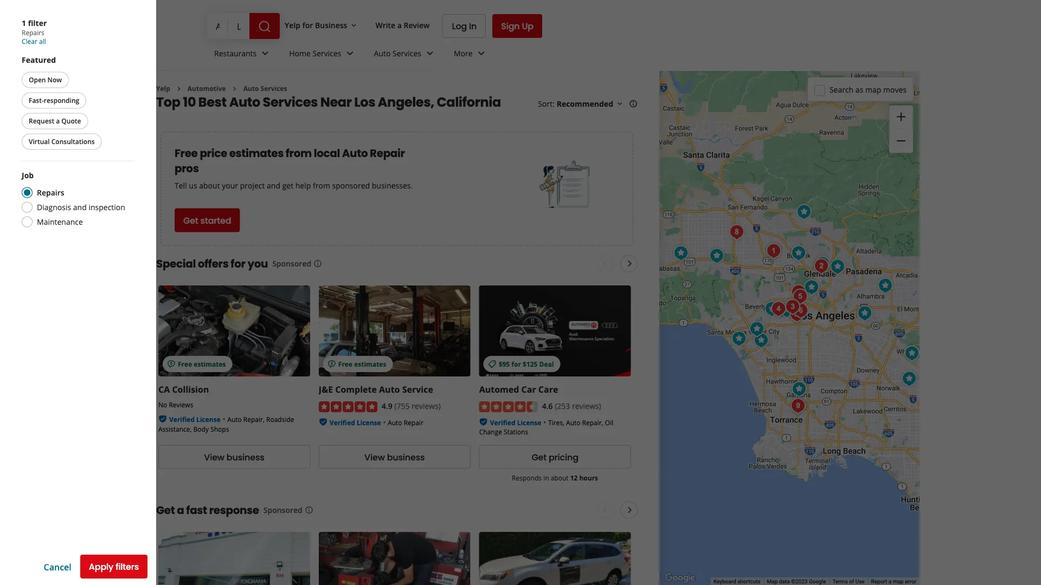 Task type: describe. For each thing, give the bounding box(es) containing it.
1 horizontal spatial auto services link
[[365, 39, 445, 71]]

free estimates for j&e complete auto service
[[338, 360, 387, 369]]

report
[[872, 579, 888, 586]]

responding for second open now button from the bottom of the page
[[44, 96, 79, 105]]

view for j&e complete auto service
[[365, 451, 385, 464]]

offers
[[198, 256, 229, 272]]

request a quote button for second open now button from the bottom of the page
[[22, 113, 88, 129]]

free estimates for ca collision
[[178, 360, 226, 369]]

1 all from the top
[[39, 37, 46, 46]]

hi tech automotive image
[[801, 277, 823, 299]]

request a quote for second open now button from the top
[[29, 188, 81, 197]]

hollywood star smog check & auto repair image
[[788, 282, 810, 304]]

16 chevron down v2 image
[[350, 21, 358, 30]]

verified license button for j&e complete auto service
[[330, 417, 381, 427]]

request for second open now button from the top request a quote button
[[29, 188, 54, 197]]

ca collision no reviews
[[158, 384, 209, 410]]

24 chevron down v2 image for restaurants
[[259, 47, 272, 60]]

big o tires image
[[899, 369, 921, 390]]

$125
[[523, 360, 538, 369]]

zoom in image
[[895, 110, 908, 123]]

sponsored for special offers for you
[[272, 259, 312, 269]]

businesses.
[[372, 181, 413, 191]]

estimates for j&e complete auto service
[[354, 360, 387, 369]]

1 open from the top
[[29, 75, 46, 84]]

j&e complete auto service image
[[811, 256, 833, 278]]

lucy's auto center image
[[768, 299, 790, 320]]

apply
[[89, 562, 113, 574]]

map
[[768, 579, 778, 586]]

write a review link
[[371, 15, 434, 35]]

free price estimates from local auto repair pros tell us about your project and get help from sponsored businesses.
[[175, 146, 413, 191]]

automotive
[[188, 84, 226, 93]]

1 1 from the top
[[22, 18, 26, 28]]

virtual for virtual consultations 'button' related to second open now button from the top request a quote button
[[29, 208, 50, 217]]

responds
[[512, 474, 542, 483]]

view for ca collision
[[204, 451, 225, 464]]

license for ca collision
[[196, 415, 221, 424]]

home services link
[[281, 39, 365, 71]]

free for j&e complete auto service
[[338, 360, 353, 369]]

price
[[200, 146, 227, 161]]

about inside free price estimates from local auto repair pros tell us about your project and get help from sponsored businesses.
[[199, 181, 220, 191]]

services left near
[[263, 93, 318, 111]]

free estimates link for j&e complete auto service
[[319, 286, 471, 377]]

request for request a quote button corresponding to second open now button from the bottom of the page
[[29, 117, 54, 126]]

care
[[539, 384, 559, 395]]

view business link for ca collision
[[158, 445, 310, 469]]

ca collision image
[[794, 202, 815, 223]]

services right 16 chevron right v2 image
[[261, 84, 287, 93]]

restaurants
[[214, 48, 257, 58]]

2 clear from the top
[[22, 108, 37, 117]]

no
[[158, 401, 167, 410]]

free estimates link for ca collision
[[158, 286, 310, 377]]

verified license for automed car care
[[490, 418, 542, 427]]

hans  auto image
[[791, 300, 812, 322]]

deal
[[540, 360, 554, 369]]

1 vertical spatial about
[[551, 474, 569, 483]]

1 filter from the top
[[28, 18, 47, 28]]

featured for 1st 'featured' group from the bottom
[[22, 126, 56, 136]]

©2023
[[792, 579, 808, 586]]

free inside free price estimates from local auto repair pros tell us about your project and get help from sponsored businesses.
[[175, 146, 198, 161]]

change
[[479, 428, 502, 437]]

local
[[314, 146, 340, 161]]

apply filters
[[89, 562, 139, 574]]

terms of use link
[[833, 579, 865, 586]]

future auto service image
[[788, 243, 810, 265]]

get a fast response
[[156, 503, 259, 518]]

virtual consultations for second open now button from the top request a quote button
[[29, 208, 95, 217]]

maintenance
[[37, 217, 83, 227]]

1 quote from the top
[[61, 117, 81, 126]]

4.9 (755 reviews)
[[382, 401, 441, 411]]

fast- for second open now button from the top
[[29, 167, 44, 176]]

up
[[522, 20, 534, 32]]

you
[[248, 256, 268, 272]]

2 all from the top
[[39, 108, 46, 117]]

24 chevron down v2 image for auto services
[[424, 47, 437, 60]]

0 horizontal spatial auto services link
[[243, 84, 287, 93]]

auto inside business categories element
[[374, 48, 391, 58]]

inspection
[[89, 202, 125, 213]]

4.9 star rating image
[[319, 402, 378, 413]]

free for ca collision
[[178, 360, 192, 369]]

porsche service - house automotive independent image
[[706, 246, 728, 267]]

google image
[[662, 572, 698, 586]]

automed car care link
[[479, 384, 559, 395]]

mbz west image
[[762, 299, 783, 320]]

get started button
[[175, 209, 240, 232]]

j&e
[[319, 384, 333, 395]]

data
[[780, 579, 790, 586]]

option group containing job
[[22, 170, 135, 229]]

get pricing button
[[479, 445, 631, 469]]

1 vertical spatial auto services
[[243, 84, 287, 93]]

(253
[[555, 401, 570, 411]]

for for yelp
[[303, 20, 313, 30]]

sponsored for get a fast response
[[264, 506, 303, 516]]

verified license for j&e complete auto service
[[330, 418, 381, 427]]

sponsored
[[332, 181, 370, 191]]

hours
[[580, 474, 598, 483]]

1 open now button from the top
[[22, 72, 69, 88]]

tires, auto repair, oil change stations
[[479, 418, 614, 437]]

auto repair
[[388, 418, 424, 427]]

xpress brakes image
[[776, 300, 798, 321]]

in
[[544, 474, 549, 483]]

help
[[296, 181, 311, 191]]

tire central image
[[875, 275, 897, 297]]

reviews) for automed car care
[[572, 401, 602, 411]]

cook's tire & service image
[[902, 343, 923, 365]]

evolution auto body image
[[789, 379, 811, 401]]

2 1 from the top
[[22, 89, 26, 99]]

4.6 (253 reviews)
[[542, 401, 602, 411]]

of
[[850, 579, 855, 586]]

verified license button for ca collision
[[169, 414, 221, 425]]

repair, inside "tires, auto repair, oil change stations"
[[583, 418, 604, 427]]

search as map moves
[[830, 85, 907, 95]]

service
[[402, 384, 433, 395]]

get pricing
[[532, 451, 579, 464]]

california
[[437, 93, 501, 111]]

next image
[[624, 504, 637, 517]]

roadside
[[266, 415, 294, 424]]

near
[[321, 93, 352, 111]]

keyboard shortcuts
[[714, 579, 761, 586]]

keyboard
[[714, 579, 737, 586]]

view business for ca collision
[[204, 451, 265, 464]]

map for moves
[[866, 85, 882, 95]]

filters
[[116, 562, 139, 574]]

estimates inside free price estimates from local auto repair pros tell us about your project and get help from sponsored businesses.
[[229, 146, 284, 161]]

pros
[[175, 161, 199, 176]]

verified for j&e complete auto service
[[330, 418, 355, 427]]

log in
[[452, 20, 477, 32]]

1 1 filter repairs clear all from the top
[[22, 18, 47, 46]]

zoom out image
[[895, 135, 908, 148]]

24 chevron down v2 image for home services
[[344, 47, 357, 60]]

us
[[189, 181, 197, 191]]

business for j&e complete auto service
[[387, 451, 425, 464]]

open now for second open now button from the bottom of the page
[[29, 75, 62, 84]]

precision auto clinic image
[[726, 222, 748, 243]]

clear all link for 1st 'featured' group from the bottom
[[22, 108, 46, 117]]

sign up link
[[493, 14, 543, 38]]

tires,
[[549, 418, 565, 427]]

moves
[[884, 85, 907, 95]]

16 info v2 image for special offers for you
[[314, 260, 322, 268]]

services inside auto services link
[[393, 48, 422, 58]]

business categories element
[[206, 39, 543, 71]]

request a quote button for second open now button from the top
[[22, 184, 88, 200]]

j&s onestop auto repair image
[[782, 297, 804, 318]]

yelp for business
[[285, 20, 347, 30]]

$95 for $125 deal link
[[479, 286, 631, 377]]

apply filters button
[[80, 556, 148, 579]]

0 horizontal spatial from
[[286, 146, 312, 161]]

0 vertical spatial repairs
[[22, 28, 44, 37]]

16 verified v2 image for ca collision
[[158, 415, 167, 424]]

fast-responding for second open now button from the bottom of the page
[[29, 96, 79, 105]]

fast-responding for second open now button from the top
[[29, 167, 79, 176]]

$95 for $125 deal
[[499, 360, 554, 369]]

yelp for business button
[[281, 15, 363, 35]]

auto right best
[[229, 93, 260, 111]]

16 free estimates v2 image
[[167, 360, 176, 369]]

ca
[[158, 384, 170, 395]]

business
[[315, 20, 347, 30]]

search
[[830, 85, 854, 95]]

2 filter from the top
[[28, 89, 47, 99]]

get started
[[183, 215, 231, 227]]

automed car care image
[[747, 319, 768, 340]]

1 clear from the top
[[22, 37, 37, 46]]

request a quote for second open now button from the bottom of the page
[[29, 117, 81, 126]]

now for second open now button from the top
[[48, 146, 62, 155]]

4.6
[[542, 401, 553, 411]]

fast
[[186, 503, 207, 518]]

view business for j&e complete auto service
[[365, 451, 425, 464]]

job
[[22, 170, 34, 181]]

reviews
[[169, 401, 193, 410]]

home services
[[289, 48, 342, 58]]

2 open now button from the top
[[22, 143, 69, 159]]

get for get pricing
[[532, 451, 547, 464]]

google
[[809, 579, 827, 586]]

keyboard shortcuts button
[[714, 579, 761, 586]]



Task type: locate. For each thing, give the bounding box(es) containing it.
2 horizontal spatial verified license button
[[490, 417, 542, 427]]

0 vertical spatial quote
[[61, 117, 81, 126]]

0 vertical spatial 1
[[22, 18, 26, 28]]

a
[[398, 20, 402, 30], [56, 117, 60, 126], [56, 188, 60, 197], [177, 503, 184, 518], [889, 579, 892, 586]]

verified for ca collision
[[169, 415, 195, 424]]

1 horizontal spatial 24 chevron down v2 image
[[475, 47, 488, 60]]

fast- for second open now button from the bottom of the page
[[29, 96, 44, 105]]

auto right 'local'
[[342, 146, 368, 161]]

los
[[354, 93, 376, 111]]

24 chevron down v2 image right more
[[475, 47, 488, 60]]

get for get started
[[183, 215, 198, 227]]

1 free estimates link from the left
[[158, 286, 310, 377]]

0 horizontal spatial view business link
[[158, 445, 310, 469]]

collision
[[172, 384, 209, 395]]

map data ©2023 google
[[768, 579, 827, 586]]

0 vertical spatial clear all link
[[22, 37, 46, 46]]

virtual consultations for request a quote button corresponding to second open now button from the bottom of the page
[[29, 137, 95, 146]]

verified up change
[[490, 418, 516, 427]]

license
[[196, 415, 221, 424], [357, 418, 381, 427], [517, 418, 542, 427]]

2 horizontal spatial license
[[517, 418, 542, 427]]

ca collision link
[[158, 384, 209, 395]]

2 24 chevron down v2 image from the left
[[424, 47, 437, 60]]

1 horizontal spatial business
[[387, 451, 425, 464]]

about right the in at the right bottom of the page
[[551, 474, 569, 483]]

verified up assistance,
[[169, 415, 195, 424]]

option group
[[22, 170, 135, 229]]

12
[[571, 474, 578, 483]]

1 responding from the top
[[44, 96, 79, 105]]

24 chevron down v2 image inside 'more' link
[[475, 47, 488, 60]]

1 24 chevron down v2 image from the left
[[259, 47, 272, 60]]

1 virtual consultations button from the top
[[22, 134, 102, 150]]

just tires image
[[855, 303, 876, 325]]

log
[[452, 20, 467, 32]]

next image
[[624, 257, 637, 270]]

and left get
[[267, 181, 281, 191]]

services inside home services link
[[313, 48, 342, 58]]

1 vertical spatial request a quote
[[29, 188, 81, 197]]

virtual down job
[[29, 208, 50, 217]]

1 vertical spatial for
[[231, 256, 246, 272]]

free estimates up complete
[[338, 360, 387, 369]]

get for get a fast response
[[156, 503, 175, 518]]

view business link for j&e complete auto service
[[319, 445, 471, 469]]

1 vertical spatial fast-responding
[[29, 167, 79, 176]]

1 horizontal spatial view business link
[[319, 445, 471, 469]]

0 vertical spatial yelp
[[285, 20, 301, 30]]

a for request a quote button corresponding to second open now button from the bottom of the page
[[56, 117, 60, 126]]

virtual for virtual consultations 'button' corresponding to request a quote button corresponding to second open now button from the bottom of the page
[[29, 137, 50, 146]]

m&n automotive image
[[751, 330, 773, 352]]

1 vertical spatial open now button
[[22, 143, 69, 159]]

1 vertical spatial virtual consultations
[[29, 208, 95, 217]]

automed
[[479, 384, 519, 395]]

verified license button down 4.9 star rating image
[[330, 417, 381, 427]]

1 vertical spatial 16 info v2 image
[[305, 507, 314, 515]]

sponsored right you
[[272, 259, 312, 269]]

for inside yelp for business button
[[303, 20, 313, 30]]

diagnosis and inspection
[[37, 202, 125, 213]]

2 horizontal spatial verified license
[[490, 418, 542, 427]]

filter
[[28, 18, 47, 28], [28, 89, 47, 99]]

2 horizontal spatial verified
[[490, 418, 516, 427]]

1 fast- from the top
[[29, 96, 44, 105]]

repairs
[[22, 28, 44, 37], [22, 99, 44, 108], [37, 188, 64, 198]]

2 virtual consultations button from the top
[[22, 205, 102, 221]]

auto services link right 16 chevron right v2 image
[[243, 84, 287, 93]]

2 responding from the top
[[44, 167, 79, 176]]

24 chevron down v2 image
[[344, 47, 357, 60], [475, 47, 488, 60]]

1 reviews) from the left
[[412, 401, 441, 411]]

1 free estimates from the left
[[178, 360, 226, 369]]

0 vertical spatial request
[[29, 117, 54, 126]]

virtual consultations button up job
[[22, 134, 102, 150]]

2 virtual from the top
[[29, 208, 50, 217]]

4.9
[[382, 401, 393, 411]]

2 free estimates from the left
[[338, 360, 387, 369]]

your
[[222, 181, 238, 191]]

reviews) down "service"
[[412, 401, 441, 411]]

yelp for yelp link
[[156, 84, 170, 93]]

for
[[303, 20, 313, 30], [231, 256, 246, 272], [512, 360, 521, 369]]

repair
[[370, 146, 405, 161], [404, 418, 424, 427]]

2 business from the left
[[387, 451, 425, 464]]

verified license button for automed car care
[[490, 417, 542, 427]]

1 horizontal spatial view business
[[365, 451, 425, 464]]

0 vertical spatial auto services
[[374, 48, 422, 58]]

free
[[175, 146, 198, 161], [178, 360, 192, 369], [338, 360, 353, 369]]

previous image
[[599, 257, 612, 270]]

group
[[890, 106, 914, 153]]

virtual up job
[[29, 137, 50, 146]]

shops
[[211, 425, 229, 434]]

1 vertical spatial request a quote button
[[22, 184, 88, 200]]

2 horizontal spatial get
[[532, 451, 547, 464]]

24 chevron down v2 image down review
[[424, 47, 437, 60]]

2 now from the top
[[48, 146, 62, 155]]

license up stations
[[517, 418, 542, 427]]

16 chevron right v2 image
[[230, 85, 239, 93]]

log in link
[[443, 14, 486, 38]]

0 vertical spatial virtual consultations
[[29, 137, 95, 146]]

auto inside "tires, auto repair, oil change stations"
[[566, 418, 581, 427]]

16 verified v2 image down no
[[158, 415, 167, 424]]

1 open now from the top
[[29, 75, 62, 84]]

2 free estimates link from the left
[[319, 286, 471, 377]]

report a map error
[[872, 579, 917, 586]]

get left fast
[[156, 503, 175, 518]]

1 horizontal spatial for
[[303, 20, 313, 30]]

map left error
[[893, 579, 904, 586]]

16 chevron right v2 image
[[175, 85, 183, 93]]

1 vertical spatial open now
[[29, 146, 62, 155]]

verified license
[[169, 415, 221, 424], [330, 418, 381, 427], [490, 418, 542, 427]]

yelp right "search" image
[[285, 20, 301, 30]]

1 horizontal spatial yelp
[[285, 20, 301, 30]]

yelp link
[[156, 84, 170, 93]]

0 horizontal spatial map
[[866, 85, 882, 95]]

super auto dent body image
[[787, 304, 808, 326], [787, 304, 808, 326]]

clear all link for second 'featured' group from the bottom of the page
[[22, 37, 46, 46]]

1 vertical spatial and
[[73, 202, 87, 213]]

use
[[856, 579, 865, 586]]

0 horizontal spatial about
[[199, 181, 220, 191]]

2 request a quote button from the top
[[22, 184, 88, 200]]

1 virtual consultations from the top
[[29, 137, 95, 146]]

automotive link
[[188, 84, 226, 93]]

2 fast- from the top
[[29, 167, 44, 176]]

virtual consultations button down job
[[22, 205, 102, 221]]

auto down (755
[[388, 418, 402, 427]]

1 view business link from the left
[[158, 445, 310, 469]]

2 fast-responding button from the top
[[22, 164, 86, 180]]

responding for second open now button from the top
[[44, 167, 79, 176]]

repair down 4.9 (755 reviews)
[[404, 418, 424, 427]]

view
[[204, 451, 225, 464], [365, 451, 385, 464]]

virtual consultations button for request a quote button corresponding to second open now button from the bottom of the page
[[22, 134, 102, 150]]

virtual consultations button
[[22, 134, 102, 150], [22, 205, 102, 221]]

view down 4.9 on the bottom left of page
[[365, 451, 385, 464]]

open now for second open now button from the top
[[29, 146, 62, 155]]

1 consultations from the top
[[51, 137, 95, 146]]

24 chevron down v2 image for more
[[475, 47, 488, 60]]

16 verified v2 image for j&e complete auto service
[[319, 418, 328, 427]]

2 view business from the left
[[365, 451, 425, 464]]

10
[[183, 93, 196, 111]]

0 vertical spatial now
[[48, 75, 62, 84]]

16 verified v2 image down 4.9 star rating image
[[319, 418, 328, 427]]

get left started
[[183, 215, 198, 227]]

1 horizontal spatial map
[[893, 579, 904, 586]]

16 free estimates v2 image
[[328, 360, 336, 369]]

1 horizontal spatial repair,
[[583, 418, 604, 427]]

0 vertical spatial and
[[267, 181, 281, 191]]

get
[[183, 215, 198, 227], [532, 451, 547, 464], [156, 503, 175, 518]]

0 vertical spatial map
[[866, 85, 882, 95]]

woodland hills auto service image
[[671, 243, 692, 265]]

None search field
[[207, 13, 282, 39]]

2 vertical spatial repairs
[[37, 188, 64, 198]]

2 clear all link from the top
[[22, 108, 46, 117]]

for left you
[[231, 256, 246, 272]]

view down shops
[[204, 451, 225, 464]]

1 vertical spatial clear
[[22, 108, 37, 117]]

1 vertical spatial get
[[532, 451, 547, 464]]

in
[[469, 20, 477, 32]]

0 horizontal spatial and
[[73, 202, 87, 213]]

open now
[[29, 75, 62, 84], [29, 146, 62, 155]]

1 horizontal spatial and
[[267, 181, 281, 191]]

0 vertical spatial clear
[[22, 37, 37, 46]]

auto inside 'auto repair, roadside assistance, body shops'
[[227, 415, 242, 424]]

now
[[48, 75, 62, 84], [48, 146, 62, 155]]

yelp for yelp for business
[[285, 20, 301, 30]]

1 featured from the top
[[22, 55, 56, 65]]

2 reviews) from the left
[[572, 401, 602, 411]]

1 horizontal spatial verified
[[330, 418, 355, 427]]

oil
[[605, 418, 614, 427]]

auto services down the write a review at the left of the page
[[374, 48, 422, 58]]

0 horizontal spatial business
[[227, 451, 265, 464]]

1 horizontal spatial view
[[365, 451, 385, 464]]

virtual consultations down job
[[29, 208, 95, 217]]

sponsored right response
[[264, 506, 303, 516]]

1 request a quote from the top
[[29, 117, 81, 126]]

special
[[156, 256, 196, 272]]

j&e complete auto service link
[[319, 384, 433, 395]]

a for write a review link
[[398, 20, 402, 30]]

now for second open now button from the bottom of the page
[[48, 75, 62, 84]]

featured
[[22, 55, 56, 65], [22, 126, 56, 136]]

services
[[313, 48, 342, 58], [393, 48, 422, 58], [261, 84, 287, 93], [263, 93, 318, 111]]

2 fast-responding from the top
[[29, 167, 79, 176]]

1 vertical spatial quote
[[61, 188, 81, 197]]

2 featured from the top
[[22, 126, 56, 136]]

16 verified v2 image
[[158, 415, 167, 424], [319, 418, 328, 427], [479, 418, 488, 427]]

map for error
[[893, 579, 904, 586]]

2 consultations from the top
[[51, 208, 95, 217]]

16 info v2 image for get a fast response
[[305, 507, 314, 515]]

1 horizontal spatial get
[[183, 215, 198, 227]]

map right as
[[866, 85, 882, 95]]

license for j&e complete auto service
[[357, 418, 381, 427]]

featured group
[[20, 55, 135, 152], [20, 126, 135, 223]]

1 horizontal spatial free estimates
[[338, 360, 387, 369]]

auto services link
[[365, 39, 445, 71], [243, 84, 287, 93]]

0 horizontal spatial verified
[[169, 415, 195, 424]]

yelp left 16 chevron right v2 icon
[[156, 84, 170, 93]]

auto services
[[374, 48, 422, 58], [243, 84, 287, 93]]

repair inside free price estimates from local auto repair pros tell us about your project and get help from sponsored businesses.
[[370, 146, 405, 161]]

2 virtual consultations from the top
[[29, 208, 95, 217]]

shortcuts
[[738, 579, 761, 586]]

and up maintenance
[[73, 202, 87, 213]]

2 open now from the top
[[29, 146, 62, 155]]

for right $95
[[512, 360, 521, 369]]

free right 16 free estimates v2 image
[[338, 360, 353, 369]]

business for ca collision
[[227, 451, 265, 464]]

verified for automed car care
[[490, 418, 516, 427]]

0 vertical spatial request a quote button
[[22, 113, 88, 129]]

free left price
[[175, 146, 198, 161]]

complete
[[335, 384, 377, 395]]

verified license button up stations
[[490, 417, 542, 427]]

1 vertical spatial clear all link
[[22, 108, 46, 117]]

24 chevron down v2 image down 16 chevron down v2 image
[[344, 47, 357, 60]]

business down auto repair
[[387, 451, 425, 464]]

and inside option group
[[73, 202, 87, 213]]

license for automed car care
[[517, 418, 542, 427]]

16 info v2 image
[[314, 260, 322, 268], [305, 507, 314, 515]]

report a map error link
[[872, 579, 917, 586]]

consultations for second open now button from the top request a quote button
[[51, 208, 95, 217]]

0 vertical spatial fast-responding
[[29, 96, 79, 105]]

terms
[[833, 579, 848, 586]]

0 vertical spatial virtual consultations button
[[22, 134, 102, 150]]

1 clear all link from the top
[[22, 37, 46, 46]]

1 view business from the left
[[204, 451, 265, 464]]

2 vertical spatial get
[[156, 503, 175, 518]]

free price estimates from local auto repair pros image
[[540, 158, 594, 212]]

1 vertical spatial map
[[893, 579, 904, 586]]

estimates up j&e complete auto service link
[[354, 360, 387, 369]]

0 vertical spatial featured
[[22, 55, 56, 65]]

16 deal v2 image
[[488, 360, 497, 369]]

1 request a quote button from the top
[[22, 113, 88, 129]]

responds in about 12 hours
[[512, 474, 598, 483]]

virtual consultations up job
[[29, 137, 95, 146]]

1 vertical spatial now
[[48, 146, 62, 155]]

2 horizontal spatial estimates
[[354, 360, 387, 369]]

as
[[856, 85, 864, 95]]

free right 16 free estimates v2 icon
[[178, 360, 192, 369]]

24 chevron down v2 image inside the restaurants "link"
[[259, 47, 272, 60]]

for for $95
[[512, 360, 521, 369]]

1 horizontal spatial license
[[357, 418, 381, 427]]

1 vertical spatial repairs
[[22, 99, 44, 108]]

1 business from the left
[[227, 451, 265, 464]]

more link
[[445, 39, 497, 71]]

auto up shops
[[227, 415, 242, 424]]

1 featured group from the top
[[20, 55, 135, 152]]

open
[[29, 75, 46, 84], [29, 146, 46, 155]]

1 now from the top
[[48, 75, 62, 84]]

from left 'local'
[[286, 146, 312, 161]]

response
[[209, 503, 259, 518]]

about right us
[[199, 181, 220, 191]]

0 vertical spatial auto services link
[[365, 39, 445, 71]]

1 vertical spatial featured
[[22, 126, 56, 136]]

0 vertical spatial get
[[183, 215, 198, 227]]

(755
[[395, 401, 410, 411]]

24 chevron down v2 image inside home services link
[[344, 47, 357, 60]]

2 view from the left
[[365, 451, 385, 464]]

0 vertical spatial sponsored
[[272, 259, 312, 269]]

4.6 star rating image
[[479, 402, 538, 413]]

sort:
[[538, 99, 555, 109]]

license down 4.9 star rating image
[[357, 418, 381, 427]]

view business link down auto repair
[[319, 445, 471, 469]]

24 chevron down v2 image down "search" image
[[259, 47, 272, 60]]

yelp inside button
[[285, 20, 301, 30]]

1 request from the top
[[29, 117, 54, 126]]

2 open from the top
[[29, 146, 46, 155]]

clear
[[22, 37, 37, 46], [22, 108, 37, 117]]

2 1 filter repairs clear all from the top
[[22, 89, 47, 117]]

1 vertical spatial from
[[313, 181, 330, 191]]

1 view from the left
[[204, 451, 225, 464]]

get
[[282, 181, 294, 191]]

reviews)
[[412, 401, 441, 411], [572, 401, 602, 411]]

top 10 best auto services near los angeles, california
[[156, 93, 501, 111]]

get up the in at the right bottom of the page
[[532, 451, 547, 464]]

auto services right 16 chevron right v2 image
[[243, 84, 287, 93]]

2 request from the top
[[29, 188, 54, 197]]

view business down auto repair
[[365, 451, 425, 464]]

0 vertical spatial virtual
[[29, 137, 50, 146]]

0 vertical spatial all
[[39, 37, 46, 46]]

16 info v2 image
[[629, 100, 638, 108]]

verified license up the body
[[169, 415, 221, 424]]

estimates for ca collision
[[194, 360, 226, 369]]

1 horizontal spatial 24 chevron down v2 image
[[424, 47, 437, 60]]

repair, left oil
[[583, 418, 604, 427]]

fast-responding button for second open now button from the top
[[22, 164, 86, 180]]

write a review
[[376, 20, 430, 30]]

1 horizontal spatial about
[[551, 474, 569, 483]]

services right home
[[313, 48, 342, 58]]

1 virtual from the top
[[29, 137, 50, 146]]

2 horizontal spatial for
[[512, 360, 521, 369]]

sign
[[501, 20, 520, 32]]

0 horizontal spatial estimates
[[194, 360, 226, 369]]

stations
[[504, 428, 529, 437]]

1 fast-responding button from the top
[[22, 93, 86, 109]]

j&e complete auto service image
[[811, 256, 833, 278]]

2 quote from the top
[[61, 188, 81, 197]]

repair, inside 'auto repair, roadside assistance, body shops'
[[244, 415, 265, 424]]

search image
[[258, 20, 271, 33]]

consultations for request a quote button corresponding to second open now button from the bottom of the page
[[51, 137, 95, 146]]

auto up 4.9 on the bottom left of page
[[379, 384, 400, 395]]

verified license down 4.9 star rating image
[[330, 418, 381, 427]]

0 horizontal spatial auto services
[[243, 84, 287, 93]]

fast-responding button for second open now button from the bottom of the page
[[22, 93, 86, 109]]

reviews) for j&e complete auto service
[[412, 401, 441, 411]]

2 horizontal spatial 16 verified v2 image
[[479, 418, 488, 427]]

16 verified v2 image for automed car care
[[479, 418, 488, 427]]

0 horizontal spatial repair,
[[244, 415, 265, 424]]

auto services link down the write a review at the left of the page
[[365, 39, 445, 71]]

and inside free price estimates from local auto repair pros tell us about your project and get help from sponsored businesses.
[[267, 181, 281, 191]]

1 vertical spatial repair
[[404, 418, 424, 427]]

estimates up collision at the bottom left of the page
[[194, 360, 226, 369]]

write
[[376, 20, 396, 30]]

glendale lube center image
[[812, 254, 834, 275]]

16 verified v2 image up change
[[479, 418, 488, 427]]

1 horizontal spatial reviews)
[[572, 401, 602, 411]]

la tires auto & body shop image
[[772, 300, 794, 321]]

1 horizontal spatial 16 info v2 image
[[314, 260, 322, 268]]

auto inside free price estimates from local auto repair pros tell us about your project and get help from sponsored businesses.
[[342, 146, 368, 161]]

rantz auto center image
[[827, 256, 849, 278]]

map region
[[594, 57, 1011, 586]]

auto down write
[[374, 48, 391, 58]]

a for second open now button from the top request a quote button
[[56, 188, 60, 197]]

restaurants link
[[206, 39, 281, 71]]

0 horizontal spatial 24 chevron down v2 image
[[344, 47, 357, 60]]

auto right 16 chevron right v2 image
[[243, 84, 259, 93]]

for inside $95 for $125 deal link
[[512, 360, 521, 369]]

verified license for ca collision
[[169, 415, 221, 424]]

0 horizontal spatial free estimates link
[[158, 286, 310, 377]]

best
[[198, 93, 227, 111]]

top
[[156, 93, 180, 111]]

verified down 4.9 star rating image
[[330, 418, 355, 427]]

0 vertical spatial for
[[303, 20, 313, 30]]

auto services inside business categories element
[[374, 48, 422, 58]]

featured for second 'featured' group from the bottom of the page
[[22, 55, 56, 65]]

0 horizontal spatial free estimates
[[178, 360, 226, 369]]

hana auto service image
[[790, 286, 812, 308]]

services down write a review link
[[393, 48, 422, 58]]

1 vertical spatial fast-responding button
[[22, 164, 86, 180]]

request a quote button
[[22, 113, 88, 129], [22, 184, 88, 200]]

verified license button up the body
[[169, 414, 221, 425]]

1 vertical spatial all
[[39, 108, 46, 117]]

virtual consultations button for second open now button from the top request a quote button
[[22, 205, 102, 221]]

0 vertical spatial request a quote
[[29, 117, 81, 126]]

2 featured group from the top
[[20, 126, 135, 223]]

0 horizontal spatial reviews)
[[412, 401, 441, 411]]

terms of use
[[833, 579, 865, 586]]

view business link down shops
[[158, 445, 310, 469]]

0 vertical spatial 16 info v2 image
[[314, 260, 322, 268]]

0 horizontal spatial view business
[[204, 451, 265, 464]]

auto down 4.6 (253 reviews)
[[566, 418, 581, 427]]

verified license up stations
[[490, 418, 542, 427]]

estimates up project at the left of the page
[[229, 146, 284, 161]]

fast-responding
[[29, 96, 79, 105], [29, 167, 79, 176]]

angeles,
[[378, 93, 434, 111]]

diagnosis
[[37, 202, 71, 213]]

2 request a quote from the top
[[29, 188, 81, 197]]

business down 'auto repair, roadside assistance, body shops'
[[227, 451, 265, 464]]

yelp
[[285, 20, 301, 30], [156, 84, 170, 93]]

1 fast-responding from the top
[[29, 96, 79, 105]]

1 vertical spatial filter
[[28, 89, 47, 99]]

1 vertical spatial responding
[[44, 167, 79, 176]]

1 24 chevron down v2 image from the left
[[344, 47, 357, 60]]

japanese auto center image
[[788, 396, 810, 418], [788, 396, 810, 418]]

car
[[522, 384, 536, 395]]

mike's auto repair & body center image
[[763, 241, 785, 262], [763, 241, 785, 262]]

sign up
[[501, 20, 534, 32]]

0 horizontal spatial yelp
[[156, 84, 170, 93]]

0 horizontal spatial 16 verified v2 image
[[158, 415, 167, 424]]

view business down shops
[[204, 451, 265, 464]]

previous image
[[599, 504, 612, 517]]

more
[[454, 48, 473, 58]]

reviews) right (253
[[572, 401, 602, 411]]

0 vertical spatial fast-
[[29, 96, 44, 105]]

0 horizontal spatial for
[[231, 256, 246, 272]]

fast-
[[29, 96, 44, 105], [29, 167, 44, 176]]

repair, left "roadside" at bottom
[[244, 415, 265, 424]]

1 horizontal spatial estimates
[[229, 146, 284, 161]]

license up the body
[[196, 415, 221, 424]]

1 vertical spatial consultations
[[51, 208, 95, 217]]

24 chevron down v2 image
[[259, 47, 272, 60], [424, 47, 437, 60]]

0 horizontal spatial verified license button
[[169, 414, 221, 425]]

automed car care
[[479, 384, 559, 395]]

2 24 chevron down v2 image from the left
[[475, 47, 488, 60]]

2 view business link from the left
[[319, 445, 471, 469]]

repair up businesses.
[[370, 146, 405, 161]]

1 horizontal spatial from
[[313, 181, 330, 191]]

for left "business"
[[303, 20, 313, 30]]

leaf automotive image
[[729, 329, 750, 350]]

free estimates up collision at the bottom left of the page
[[178, 360, 226, 369]]

from right help at the top
[[313, 181, 330, 191]]

0 horizontal spatial verified license
[[169, 415, 221, 424]]

about
[[199, 181, 220, 191], [551, 474, 569, 483]]



Task type: vqa. For each thing, say whether or not it's contained in the screenshot.
rightmost REPAIR,
yes



